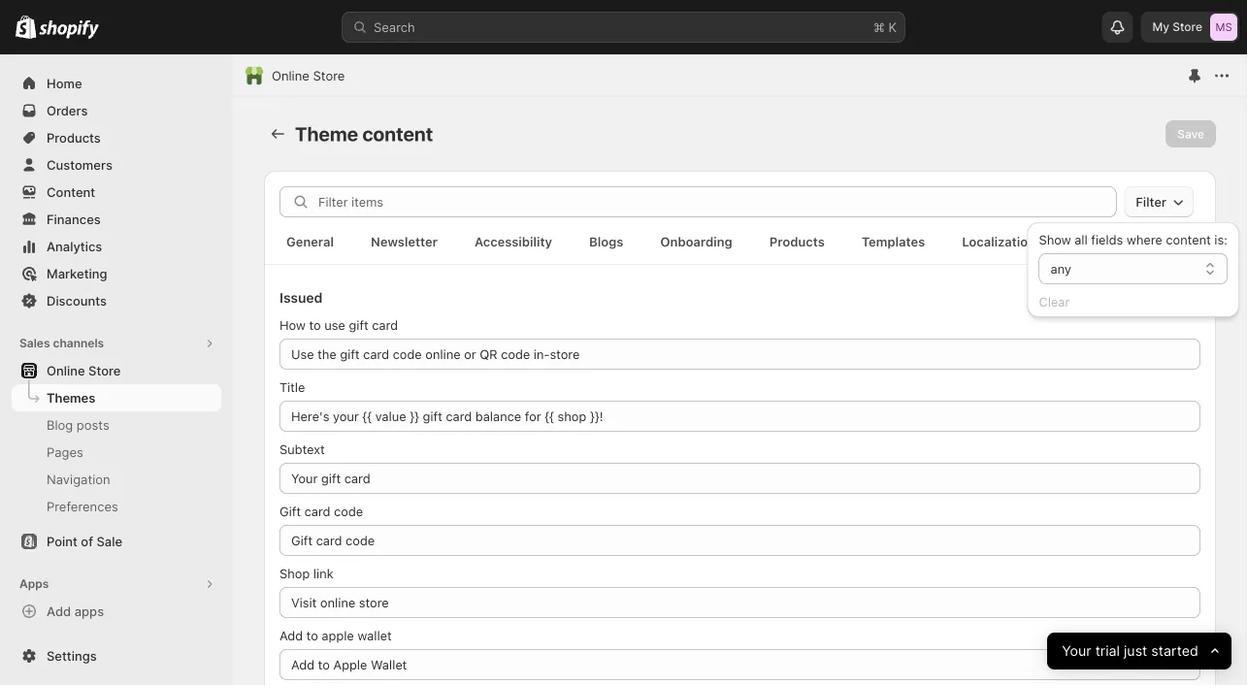 Task type: locate. For each thing, give the bounding box(es) containing it.
content link
[[12, 179, 221, 206]]

online store right online store image
[[272, 68, 345, 83]]

channels
[[53, 336, 104, 350]]

themes link
[[12, 384, 221, 412]]

orders link
[[12, 97, 221, 124]]

pages link
[[12, 439, 221, 466]]

store down sales channels button
[[88, 363, 121, 378]]

store right online store image
[[313, 68, 345, 83]]

online down sales channels
[[47, 363, 85, 378]]

0 vertical spatial online store link
[[272, 66, 345, 85]]

0 vertical spatial store
[[1173, 20, 1203, 34]]

1 vertical spatial online
[[47, 363, 85, 378]]

online right online store image
[[272, 68, 310, 83]]

products link
[[12, 124, 221, 151]]

preferences link
[[12, 493, 221, 520]]

0 horizontal spatial online
[[47, 363, 85, 378]]

online store down channels
[[47, 363, 121, 378]]

my store image
[[1210, 14, 1238, 41]]

0 horizontal spatial online store link
[[12, 357, 221, 384]]

started
[[1151, 643, 1199, 660]]

0 horizontal spatial online store
[[47, 363, 121, 378]]

store right my
[[1173, 20, 1203, 34]]

⌘
[[874, 19, 885, 34]]

online store
[[272, 68, 345, 83], [47, 363, 121, 378]]

online store inside online store link
[[47, 363, 121, 378]]

2 vertical spatial store
[[88, 363, 121, 378]]

sales channels
[[19, 336, 104, 350]]

online store link
[[272, 66, 345, 85], [12, 357, 221, 384]]

store
[[1173, 20, 1203, 34], [313, 68, 345, 83], [88, 363, 121, 378]]

orders
[[47, 103, 88, 118]]

online store link down channels
[[12, 357, 221, 384]]

add apps
[[47, 604, 104, 619]]

apps
[[19, 577, 49, 591]]

blog
[[47, 417, 73, 432]]

discounts
[[47, 293, 107, 308]]

content
[[47, 184, 95, 199]]

shopify image
[[16, 15, 36, 39]]

add apps button
[[12, 598, 221, 625]]

1 vertical spatial online store
[[47, 363, 121, 378]]

navigation link
[[12, 466, 221, 493]]

discounts link
[[12, 287, 221, 314]]

blog posts link
[[12, 412, 221, 439]]

blog posts
[[47, 417, 109, 432]]

1 horizontal spatial online store link
[[272, 66, 345, 85]]

customers link
[[12, 151, 221, 179]]

online store link right online store image
[[272, 66, 345, 85]]

just
[[1124, 643, 1147, 660]]

0 vertical spatial online store
[[272, 68, 345, 83]]

add
[[47, 604, 71, 619]]

⌘ k
[[874, 19, 897, 34]]

themes
[[47, 390, 95, 405]]

point of sale link
[[12, 528, 221, 555]]

search
[[374, 19, 415, 34]]

1 horizontal spatial store
[[313, 68, 345, 83]]

home link
[[12, 70, 221, 97]]

1 horizontal spatial online
[[272, 68, 310, 83]]

1 horizontal spatial online store
[[272, 68, 345, 83]]

online
[[272, 68, 310, 83], [47, 363, 85, 378]]

sales channels button
[[12, 330, 221, 357]]

posts
[[77, 417, 109, 432]]

finances link
[[12, 206, 221, 233]]

settings link
[[12, 643, 221, 670]]

point
[[47, 534, 78, 549]]



Task type: describe. For each thing, give the bounding box(es) containing it.
2 horizontal spatial store
[[1173, 20, 1203, 34]]

analytics link
[[12, 233, 221, 260]]

1 vertical spatial online store link
[[12, 357, 221, 384]]

pages
[[47, 445, 83, 460]]

your trial just started
[[1062, 643, 1199, 660]]

apps button
[[12, 571, 221, 598]]

of
[[81, 534, 93, 549]]

home
[[47, 76, 82, 91]]

apps
[[74, 604, 104, 619]]

your trial just started button
[[1047, 633, 1232, 670]]

trial
[[1095, 643, 1120, 660]]

preferences
[[47, 499, 118, 514]]

shopify image
[[39, 20, 99, 39]]

my
[[1153, 20, 1170, 34]]

my store
[[1153, 20, 1203, 34]]

marketing
[[47, 266, 107, 281]]

sale
[[96, 534, 122, 549]]

products
[[47, 130, 101, 145]]

customers
[[47, 157, 113, 172]]

1 vertical spatial store
[[313, 68, 345, 83]]

your
[[1062, 643, 1092, 660]]

point of sale button
[[0, 528, 233, 555]]

0 vertical spatial online
[[272, 68, 310, 83]]

marketing link
[[12, 260, 221, 287]]

finances
[[47, 212, 101, 227]]

navigation
[[47, 472, 110, 487]]

0 horizontal spatial store
[[88, 363, 121, 378]]

settings
[[47, 648, 97, 663]]

analytics
[[47, 239, 102, 254]]

k
[[889, 19, 897, 34]]

online store image
[[245, 66, 264, 85]]

sales
[[19, 336, 50, 350]]

point of sale
[[47, 534, 122, 549]]



Task type: vqa. For each thing, say whether or not it's contained in the screenshot.
Online Store link to the right
yes



